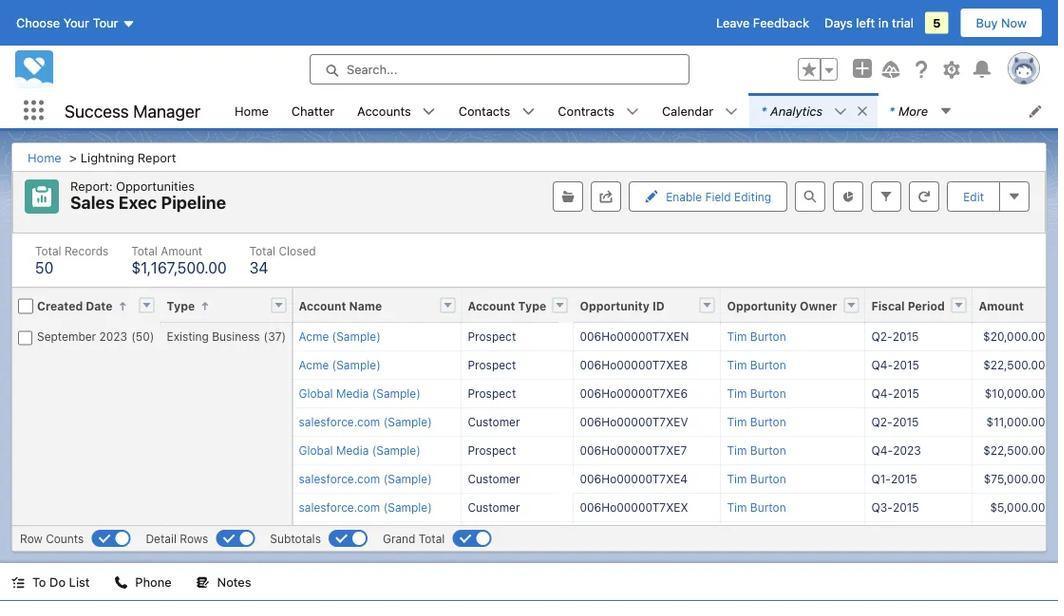 Task type: locate. For each thing, give the bounding box(es) containing it.
text default image left phone
[[114, 576, 128, 589]]

notes
[[217, 575, 251, 589]]

home link
[[223, 93, 280, 128]]

list containing home
[[223, 93, 1058, 128]]

text default image left * more
[[856, 105, 869, 118]]

4 text default image from the left
[[725, 105, 738, 118]]

2 text default image from the left
[[422, 105, 436, 118]]

text default image left notes
[[196, 576, 210, 589]]

days left in trial
[[824, 16, 914, 30]]

accounts
[[357, 104, 411, 118]]

0 horizontal spatial *
[[761, 104, 767, 118]]

notes button
[[185, 563, 263, 601]]

manager
[[133, 100, 200, 121]]

text default image right contracts
[[626, 105, 639, 118]]

text default image inside 'contracts' list item
[[626, 105, 639, 118]]

contracts
[[558, 104, 614, 118]]

1 * from the left
[[761, 104, 767, 118]]

text default image inside to do list button
[[11, 576, 25, 589]]

contracts link
[[547, 93, 626, 128]]

text default image inside list item
[[856, 105, 869, 118]]

text default image left to on the left of the page
[[11, 576, 25, 589]]

list
[[223, 93, 1058, 128]]

search... button
[[310, 54, 690, 85]]

choose your tour button
[[15, 8, 136, 38]]

text default image inside calendar list item
[[725, 105, 738, 118]]

text default image inside accounts list item
[[422, 105, 436, 118]]

list
[[69, 575, 90, 589]]

tour
[[93, 16, 118, 30]]

chatter
[[291, 104, 334, 118]]

text default image inside the phone button
[[114, 576, 128, 589]]

text default image right analytics
[[834, 105, 847, 118]]

* for * analytics
[[761, 104, 767, 118]]

text default image for calendar
[[725, 105, 738, 118]]

leave feedback
[[716, 16, 809, 30]]

list item containing *
[[750, 93, 878, 128]]

buy now button
[[960, 8, 1043, 38]]

text default image for accounts
[[422, 105, 436, 118]]

text default image for contracts
[[626, 105, 639, 118]]

contacts link
[[447, 93, 522, 128]]

text default image inside list item
[[834, 105, 847, 118]]

* more
[[889, 104, 928, 118]]

text default image right calendar in the top of the page
[[725, 105, 738, 118]]

3 text default image from the left
[[626, 105, 639, 118]]

to do list
[[32, 575, 90, 589]]

group
[[798, 58, 838, 81]]

1 text default image from the left
[[856, 105, 869, 118]]

*
[[761, 104, 767, 118], [889, 104, 895, 118]]

* left analytics
[[761, 104, 767, 118]]

text default image right contacts
[[522, 105, 535, 118]]

* left more
[[889, 104, 895, 118]]

list item
[[750, 93, 878, 128]]

text default image right accounts
[[422, 105, 436, 118]]

1 horizontal spatial *
[[889, 104, 895, 118]]

text default image
[[856, 105, 869, 118], [422, 105, 436, 118], [626, 105, 639, 118], [725, 105, 738, 118]]

phone button
[[103, 563, 183, 601]]

* inside list item
[[761, 104, 767, 118]]

2 * from the left
[[889, 104, 895, 118]]

home
[[235, 104, 269, 118]]

text default image
[[939, 105, 953, 118], [522, 105, 535, 118], [834, 105, 847, 118], [11, 576, 25, 589], [114, 576, 128, 589], [196, 576, 210, 589]]

5
[[933, 16, 941, 30]]



Task type: vqa. For each thing, say whether or not it's contained in the screenshot.
Phone
yes



Task type: describe. For each thing, give the bounding box(es) containing it.
accounts list item
[[346, 93, 447, 128]]

* for * more
[[889, 104, 895, 118]]

calendar
[[662, 104, 714, 118]]

text default image inside 'notes' button
[[196, 576, 210, 589]]

search...
[[347, 62, 397, 76]]

in
[[878, 16, 888, 30]]

left
[[856, 16, 875, 30]]

chatter link
[[280, 93, 346, 128]]

days
[[824, 16, 853, 30]]

analytics
[[770, 104, 823, 118]]

* analytics
[[761, 104, 823, 118]]

choose
[[16, 16, 60, 30]]

text default image inside contacts list item
[[522, 105, 535, 118]]

to
[[32, 575, 46, 589]]

calendar list item
[[651, 93, 750, 128]]

phone
[[135, 575, 172, 589]]

to do list button
[[0, 563, 101, 601]]

text default image right more
[[939, 105, 953, 118]]

your
[[63, 16, 89, 30]]

contracts list item
[[547, 93, 651, 128]]

buy now
[[976, 16, 1027, 30]]

do
[[49, 575, 66, 589]]

calendar link
[[651, 93, 725, 128]]

choose your tour
[[16, 16, 118, 30]]

success manager
[[65, 100, 200, 121]]

trial
[[892, 16, 914, 30]]

contacts
[[458, 104, 510, 118]]

leave feedback link
[[716, 16, 809, 30]]

contacts list item
[[447, 93, 547, 128]]

accounts link
[[346, 93, 422, 128]]

feedback
[[753, 16, 809, 30]]

leave
[[716, 16, 750, 30]]

now
[[1001, 16, 1027, 30]]

success
[[65, 100, 129, 121]]

buy
[[976, 16, 998, 30]]

more
[[899, 104, 928, 118]]



